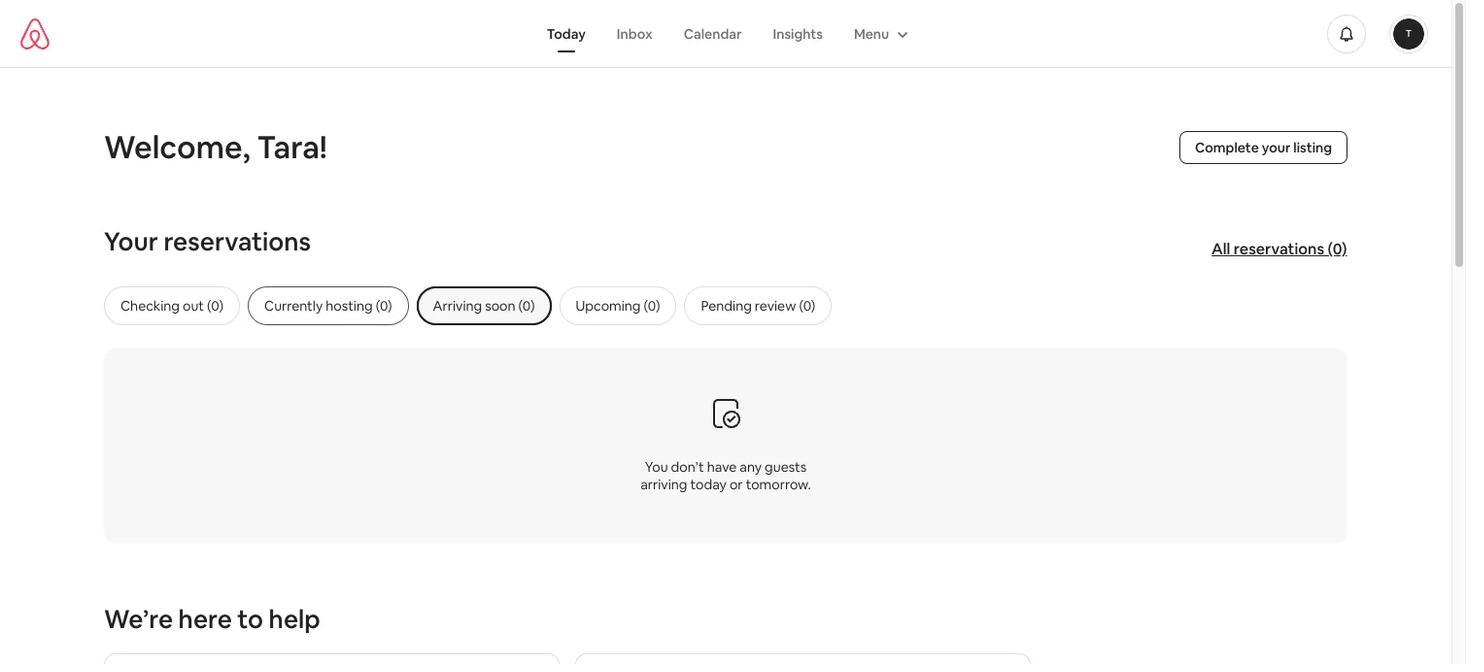 Task type: describe. For each thing, give the bounding box(es) containing it.
tara!
[[257, 127, 327, 167]]

any
[[740, 458, 762, 476]]

checking
[[120, 297, 180, 315]]

today link
[[531, 15, 601, 52]]

complete your listing
[[1195, 139, 1332, 156]]

have
[[707, 458, 737, 476]]

to
[[237, 603, 263, 636]]

currently
[[264, 297, 323, 315]]

don't
[[671, 458, 704, 476]]

help
[[269, 603, 320, 636]]

here
[[178, 603, 232, 636]]

we're
[[104, 603, 173, 636]]

calendar
[[684, 25, 742, 42]]

upcoming (0)
[[576, 297, 660, 315]]

reservations for all
[[1234, 239, 1325, 259]]

all reservations (0) link
[[1202, 230, 1357, 269]]

menu button
[[838, 15, 920, 52]]

reservation filters group
[[104, 287, 1387, 326]]

you
[[645, 458, 668, 476]]

today
[[547, 25, 586, 42]]

out (0)
[[183, 297, 224, 315]]

currently hosting (0)
[[264, 297, 392, 315]]



Task type: vqa. For each thing, say whether or not it's contained in the screenshot.
reservations
yes



Task type: locate. For each thing, give the bounding box(es) containing it.
insights link
[[757, 15, 838, 52]]

reservations for your
[[164, 225, 311, 258]]

guests
[[765, 458, 807, 476]]

arriving
[[641, 476, 687, 493]]

upcoming
[[576, 297, 641, 315]]

all
[[1212, 239, 1231, 259]]

today
[[690, 476, 727, 493]]

checking out (0)
[[120, 297, 224, 315]]

main navigation menu image
[[1393, 18, 1424, 49]]

1 horizontal spatial reservations
[[1234, 239, 1325, 259]]

hosting (0)
[[326, 297, 392, 315]]

your reservations
[[104, 225, 311, 258]]

review (0)
[[755, 297, 816, 315]]

pending
[[701, 297, 752, 315]]

menu
[[854, 25, 889, 42]]

0 vertical spatial (0)
[[1328, 239, 1348, 259]]

or tomorrow.
[[730, 476, 811, 493]]

all reservations (0)
[[1212, 239, 1348, 259]]

inbox
[[617, 25, 653, 42]]

0 horizontal spatial (0)
[[644, 297, 660, 315]]

pending review (0)
[[701, 297, 816, 315]]

inbox link
[[601, 15, 668, 52]]

welcome, tara!
[[104, 127, 327, 167]]

reservations
[[164, 225, 311, 258], [1234, 239, 1325, 259]]

(0) inside reservation filters group
[[644, 297, 660, 315]]

(0)
[[1328, 239, 1348, 259], [644, 297, 660, 315]]

reservations right all
[[1234, 239, 1325, 259]]

1 horizontal spatial (0)
[[1328, 239, 1348, 259]]

your
[[1262, 139, 1291, 156]]

soon (0)
[[485, 297, 535, 315]]

welcome,
[[104, 127, 250, 167]]

listing
[[1294, 139, 1332, 156]]

we're here to help
[[104, 603, 320, 636]]

reservations up out (0)
[[164, 225, 311, 258]]

arriving
[[433, 297, 482, 315]]

calendar link
[[668, 15, 757, 52]]

your
[[104, 225, 158, 258]]

insights
[[773, 25, 823, 42]]

you don't have any guests arriving today or tomorrow.
[[641, 458, 811, 493]]

complete
[[1195, 139, 1259, 156]]

(0) inside all reservations (0) link
[[1328, 239, 1348, 259]]

1 vertical spatial (0)
[[644, 297, 660, 315]]

arriving soon (0)
[[433, 297, 535, 315]]

0 horizontal spatial reservations
[[164, 225, 311, 258]]

complete your listing link
[[1180, 131, 1348, 164]]



